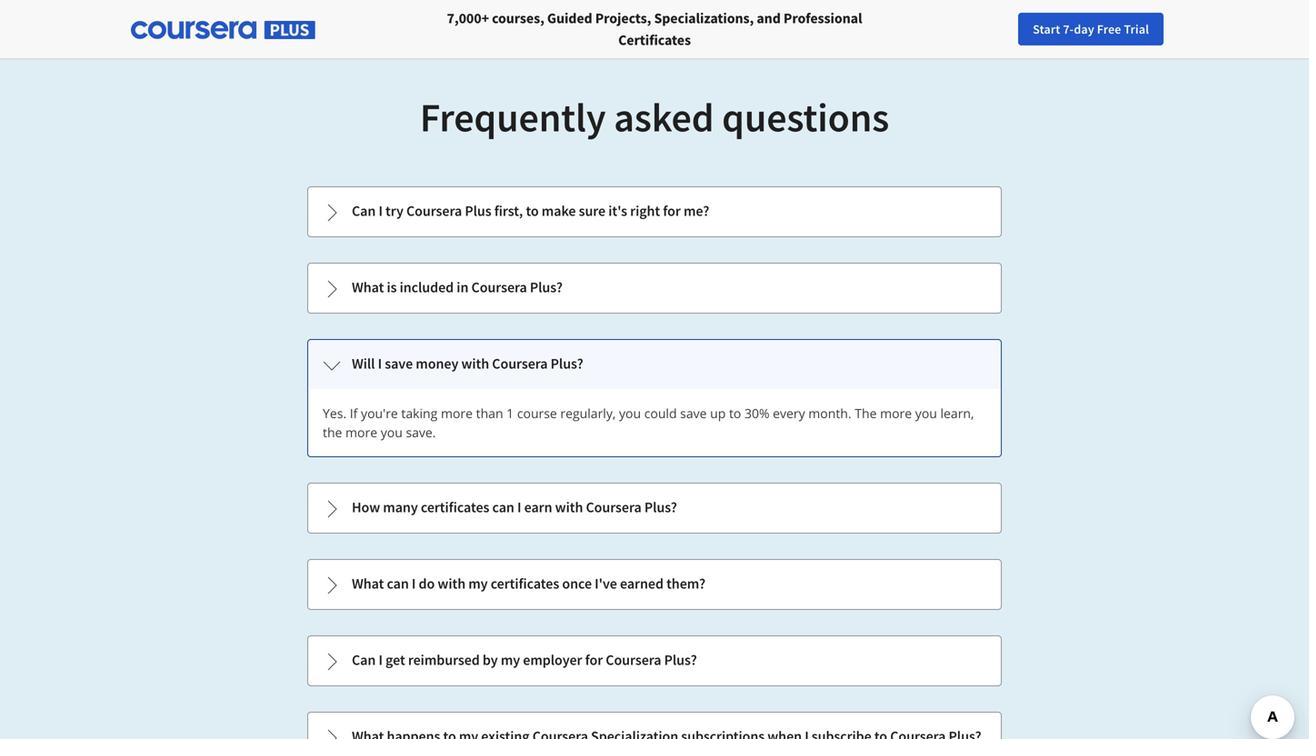 Task type: describe. For each thing, give the bounding box(es) containing it.
for inside can i try coursera plus first, to make sure it's right for me? dropdown button
[[663, 202, 681, 220]]

plus? up regularly,
[[551, 355, 583, 373]]

course
[[517, 405, 557, 422]]

find
[[1048, 21, 1072, 37]]

coursera plus image
[[131, 21, 315, 39]]

1
[[507, 405, 514, 422]]

how many certificates can i earn with coursera plus? button
[[308, 484, 1001, 533]]

0 horizontal spatial you
[[381, 424, 403, 441]]

7,000+ courses, guided projects, specializations, and professional certificates
[[447, 9, 862, 49]]

what for what is included in coursera plus?
[[352, 278, 384, 296]]

0 horizontal spatial more
[[346, 424, 377, 441]]

me?
[[684, 202, 709, 220]]

by
[[483, 651, 498, 669]]

frequently
[[420, 92, 606, 142]]

you're
[[361, 405, 398, 422]]

in
[[457, 278, 469, 296]]

for inside can i get reimbursed by my employer for coursera plus? dropdown button
[[585, 651, 603, 669]]

can i try coursera plus first, to make sure it's right for me? button
[[308, 187, 1001, 236]]

what can i do with my certificates once i've earned them?
[[352, 575, 706, 593]]

what can i do with my certificates once i've earned them? button
[[308, 560, 1001, 609]]

guided
[[547, 9, 592, 27]]

frequently asked questions
[[420, 92, 889, 142]]

courses,
[[492, 9, 544, 27]]

money
[[416, 355, 458, 373]]

my for by
[[501, 651, 520, 669]]

is
[[387, 278, 397, 296]]

free
[[1097, 21, 1121, 37]]

can i get reimbursed by my employer for coursera plus? button
[[308, 636, 1001, 686]]

new
[[1101, 21, 1125, 37]]

plus? down the make
[[530, 278, 563, 296]]

earned
[[620, 575, 664, 593]]

will
[[352, 355, 375, 373]]

earn
[[524, 498, 552, 516]]

find your new career link
[[1039, 18, 1172, 41]]

i've
[[595, 575, 617, 593]]

try
[[386, 202, 404, 220]]

coursera image
[[22, 15, 137, 44]]

30%
[[745, 405, 770, 422]]

right
[[630, 202, 660, 220]]

first,
[[494, 202, 523, 220]]

1 horizontal spatial more
[[441, 405, 473, 422]]

sure
[[579, 202, 606, 220]]

every
[[773, 405, 805, 422]]

specializations,
[[654, 9, 754, 27]]

could
[[644, 405, 677, 422]]

yes.
[[323, 405, 346, 422]]

taking
[[401, 405, 438, 422]]

the
[[323, 424, 342, 441]]

1 vertical spatial with
[[555, 498, 583, 516]]

get
[[386, 651, 405, 669]]

start 7-day free trial button
[[1018, 13, 1164, 45]]

asked
[[614, 92, 714, 142]]

trial
[[1124, 21, 1149, 37]]

projects,
[[595, 9, 651, 27]]

can i get reimbursed by my employer for coursera plus?
[[352, 651, 697, 669]]

i left the do
[[412, 575, 416, 593]]

coursera down earned
[[606, 651, 661, 669]]

i for reimbursed
[[379, 651, 383, 669]]



Task type: vqa. For each thing, say whether or not it's contained in the screenshot.
leftmost can
yes



Task type: locate. For each thing, give the bounding box(es) containing it.
your
[[1074, 21, 1099, 37]]

1 vertical spatial can
[[352, 651, 376, 669]]

the
[[855, 405, 877, 422]]

i for coursera
[[379, 202, 383, 220]]

None search field
[[250, 11, 559, 48]]

0 horizontal spatial save
[[385, 355, 413, 373]]

i left earn
[[517, 498, 521, 516]]

start 7-day free trial
[[1033, 21, 1149, 37]]

them?
[[666, 575, 706, 593]]

1 horizontal spatial you
[[619, 405, 641, 422]]

7,000+
[[447, 9, 489, 27]]

more down if
[[346, 424, 377, 441]]

what for what can i do with my certificates once i've earned them?
[[352, 575, 384, 593]]

more
[[441, 405, 473, 422], [880, 405, 912, 422], [346, 424, 377, 441]]

certificates left the once
[[491, 575, 559, 593]]

1 horizontal spatial my
[[501, 651, 520, 669]]

how many certificates can i earn with coursera plus?
[[352, 498, 677, 516]]

list containing can i try coursera plus first, to make sure it's right for me?
[[305, 185, 1004, 739]]

coursera right earn
[[586, 498, 642, 516]]

month.
[[808, 405, 852, 422]]

coursera right try
[[406, 202, 462, 220]]

what is included in coursera plus? button
[[308, 264, 1001, 313]]

save
[[385, 355, 413, 373], [680, 405, 707, 422]]

my right by
[[501, 651, 520, 669]]

0 vertical spatial save
[[385, 355, 413, 373]]

find your new career
[[1048, 21, 1162, 37]]

to inside can i try coursera plus first, to make sure it's right for me? dropdown button
[[526, 202, 539, 220]]

if
[[350, 405, 358, 422]]

0 horizontal spatial my
[[468, 575, 488, 593]]

can for can i get reimbursed by my employer for coursera plus?
[[352, 651, 376, 669]]

save left up
[[680, 405, 707, 422]]

for left me?
[[663, 202, 681, 220]]

for
[[663, 202, 681, 220], [585, 651, 603, 669]]

with for plus?
[[461, 355, 489, 373]]

included
[[400, 278, 454, 296]]

coursera right in
[[471, 278, 527, 296]]

learn,
[[941, 405, 974, 422]]

0 horizontal spatial for
[[585, 651, 603, 669]]

1 vertical spatial my
[[501, 651, 520, 669]]

will i save money with coursera plus?
[[352, 355, 583, 373]]

can left try
[[352, 202, 376, 220]]

1 horizontal spatial for
[[663, 202, 681, 220]]

can left earn
[[492, 498, 514, 516]]

my for with
[[468, 575, 488, 593]]

how
[[352, 498, 380, 516]]

1 can from the top
[[352, 202, 376, 220]]

2 what from the top
[[352, 575, 384, 593]]

many
[[383, 498, 418, 516]]

0 vertical spatial to
[[526, 202, 539, 220]]

0 horizontal spatial can
[[387, 575, 409, 593]]

with right the do
[[438, 575, 466, 593]]

will i save money with coursera plus? button
[[308, 340, 1001, 389]]

with for certificates
[[438, 575, 466, 593]]

0 vertical spatial certificates
[[421, 498, 489, 516]]

do
[[419, 575, 435, 593]]

coursera up the 1
[[492, 355, 548, 373]]

certificates right many
[[421, 498, 489, 516]]

up
[[710, 405, 726, 422]]

day
[[1074, 21, 1094, 37]]

i left get
[[379, 651, 383, 669]]

1 vertical spatial can
[[387, 575, 409, 593]]

you left "could"
[[619, 405, 641, 422]]

employer
[[523, 651, 582, 669]]

2 vertical spatial with
[[438, 575, 466, 593]]

start
[[1033, 21, 1060, 37]]

what left is
[[352, 278, 384, 296]]

save inside the 'yes. if you're taking more than 1 course regularly, you could save up to 30% every month. the more you learn, the more you save.'
[[680, 405, 707, 422]]

what left the do
[[352, 575, 384, 593]]

with right earn
[[555, 498, 583, 516]]

with right "money"
[[461, 355, 489, 373]]

with
[[461, 355, 489, 373], [555, 498, 583, 516], [438, 575, 466, 593]]

career
[[1127, 21, 1162, 37]]

coursera
[[406, 202, 462, 220], [471, 278, 527, 296], [492, 355, 548, 373], [586, 498, 642, 516], [606, 651, 661, 669]]

1 horizontal spatial can
[[492, 498, 514, 516]]

can i try coursera plus first, to make sure it's right for me?
[[352, 202, 709, 220]]

can left get
[[352, 651, 376, 669]]

1 vertical spatial what
[[352, 575, 384, 593]]

7-
[[1063, 21, 1074, 37]]

my right the do
[[468, 575, 488, 593]]

what is included in coursera plus?
[[352, 278, 563, 296]]

my
[[468, 575, 488, 593], [501, 651, 520, 669]]

certificates
[[421, 498, 489, 516], [491, 575, 559, 593]]

0 vertical spatial with
[[461, 355, 489, 373]]

0 vertical spatial what
[[352, 278, 384, 296]]

1 what from the top
[[352, 278, 384, 296]]

it's
[[608, 202, 627, 220]]

to right first,
[[526, 202, 539, 220]]

i
[[379, 202, 383, 220], [378, 355, 382, 373], [517, 498, 521, 516], [412, 575, 416, 593], [379, 651, 383, 669]]

1 vertical spatial to
[[729, 405, 741, 422]]

more left than
[[441, 405, 473, 422]]

can left the do
[[387, 575, 409, 593]]

i right "will"
[[378, 355, 382, 373]]

can
[[492, 498, 514, 516], [387, 575, 409, 593]]

i left try
[[379, 202, 383, 220]]

professional
[[784, 9, 862, 27]]

2 horizontal spatial more
[[880, 405, 912, 422]]

plus? up what can i do with my certificates once i've earned them? dropdown button
[[644, 498, 677, 516]]

to
[[526, 202, 539, 220], [729, 405, 741, 422]]

reimbursed
[[408, 651, 480, 669]]

1 vertical spatial for
[[585, 651, 603, 669]]

1 horizontal spatial certificates
[[491, 575, 559, 593]]

questions
[[722, 92, 889, 142]]

0 horizontal spatial certificates
[[421, 498, 489, 516]]

can for can i try coursera plus first, to make sure it's right for me?
[[352, 202, 376, 220]]

plus?
[[530, 278, 563, 296], [551, 355, 583, 373], [644, 498, 677, 516], [664, 651, 697, 669]]

certificates
[[618, 31, 691, 49]]

1 horizontal spatial save
[[680, 405, 707, 422]]

2 horizontal spatial you
[[915, 405, 937, 422]]

yes. if you're taking more than 1 course regularly, you could save up to 30% every month. the more you learn, the more you save.
[[323, 405, 974, 441]]

0 vertical spatial can
[[352, 202, 376, 220]]

1 horizontal spatial to
[[729, 405, 741, 422]]

what
[[352, 278, 384, 296], [352, 575, 384, 593]]

make
[[542, 202, 576, 220]]

more right the
[[880, 405, 912, 422]]

save.
[[406, 424, 436, 441]]

1 vertical spatial save
[[680, 405, 707, 422]]

you
[[619, 405, 641, 422], [915, 405, 937, 422], [381, 424, 403, 441]]

regularly,
[[560, 405, 616, 422]]

1 vertical spatial certificates
[[491, 575, 559, 593]]

once
[[562, 575, 592, 593]]

you down you're
[[381, 424, 403, 441]]

for right 'employer' at the bottom of the page
[[585, 651, 603, 669]]

plus
[[465, 202, 491, 220]]

than
[[476, 405, 503, 422]]

0 vertical spatial my
[[468, 575, 488, 593]]

0 horizontal spatial to
[[526, 202, 539, 220]]

2 can from the top
[[352, 651, 376, 669]]

list
[[305, 185, 1004, 739]]

and
[[757, 9, 781, 27]]

plus? down them?
[[664, 651, 697, 669]]

save right "will"
[[385, 355, 413, 373]]

0 vertical spatial can
[[492, 498, 514, 516]]

you left learn,
[[915, 405, 937, 422]]

to inside the 'yes. if you're taking more than 1 course regularly, you could save up to 30% every month. the more you learn, the more you save.'
[[729, 405, 741, 422]]

to right up
[[729, 405, 741, 422]]

0 vertical spatial for
[[663, 202, 681, 220]]

save inside dropdown button
[[385, 355, 413, 373]]

can
[[352, 202, 376, 220], [352, 651, 376, 669]]

i for money
[[378, 355, 382, 373]]



